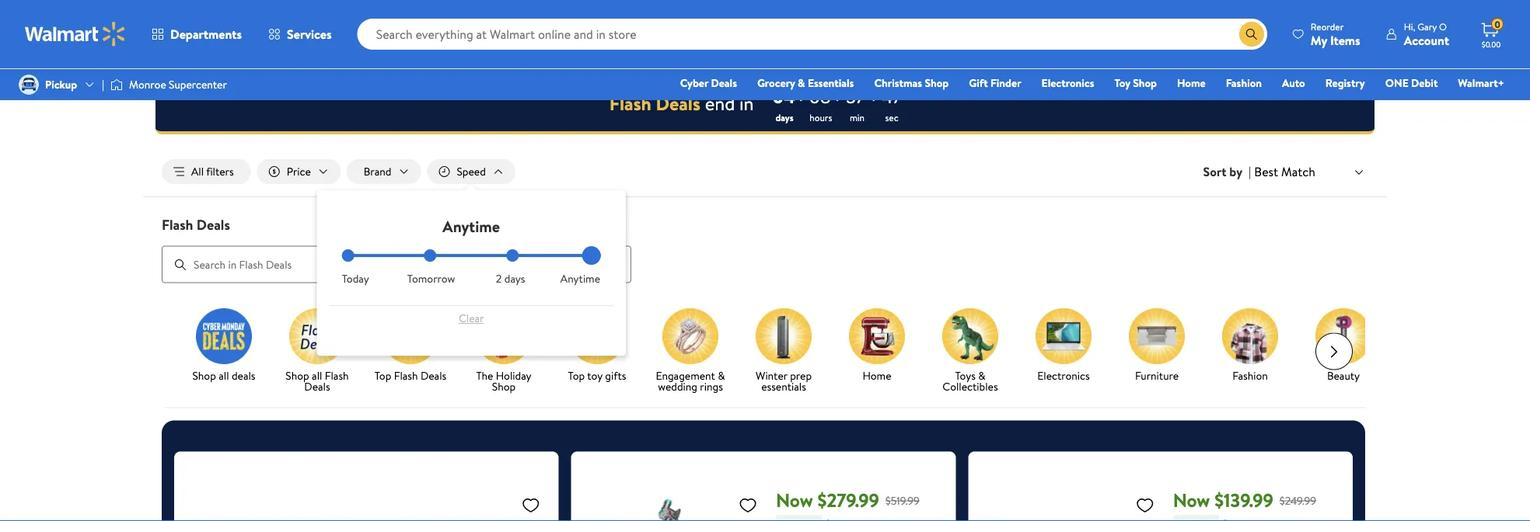 Task type: vqa. For each thing, say whether or not it's contained in the screenshot.
Walmart+ link
yes



Task type: locate. For each thing, give the bounding box(es) containing it.
the holiday shop
[[476, 368, 532, 394]]

shop right toy
[[1133, 75, 1157, 91]]

grocery & essentials link
[[751, 75, 861, 91]]

flash up the search icon
[[162, 215, 193, 235]]

0 horizontal spatial all
[[219, 368, 229, 384]]

shop all flash deals
[[286, 368, 349, 394]]

0 horizontal spatial home
[[863, 368, 892, 384]]

best
[[1255, 163, 1279, 180]]

now $279.99 $519.99
[[776, 488, 920, 514]]

fashion down search icon
[[1226, 75, 1262, 91]]

top
[[375, 368, 391, 384], [568, 368, 585, 384]]

fashion down fashion image
[[1233, 368, 1268, 384]]

04 : days
[[773, 83, 803, 124]]

group
[[187, 465, 547, 522]]

shop all deals link
[[184, 308, 264, 385]]

shop down 'the holiday shop' image
[[492, 379, 516, 394]]

home down home image
[[863, 368, 892, 384]]

top down top flash deals image
[[375, 368, 391, 384]]

 image
[[19, 75, 39, 95], [110, 77, 123, 93]]

& right engagement
[[718, 368, 725, 384]]

none radio inside how fast do you want your order? option group
[[506, 250, 519, 262]]

toys & collectibles
[[943, 368, 998, 394]]

fashion link
[[1219, 75, 1269, 91], [1210, 308, 1291, 385]]

Search in Flash Deals search field
[[162, 246, 632, 284]]

anytime inside how fast do you want your order? option group
[[561, 272, 600, 287]]

& right toys on the right
[[979, 368, 986, 384]]

home right toy shop
[[1178, 75, 1206, 91]]

winter prep essentials image
[[756, 308, 812, 364]]

now $139.99 group
[[981, 465, 1341, 522]]

1 horizontal spatial top
[[568, 368, 585, 384]]

0 horizontal spatial |
[[102, 77, 104, 92]]

top toy gifts link
[[557, 308, 638, 385]]

toy shop link
[[1108, 75, 1164, 91]]

flash inside search box
[[162, 215, 193, 235]]

flash deals end in 4 days 8 hours 57 minutes 47 seconds element
[[610, 90, 754, 116]]

winter
[[756, 368, 788, 384]]

deals for flash deals end in
[[656, 90, 701, 116]]

1 vertical spatial home link
[[837, 308, 918, 385]]

shop all flash deals link
[[277, 308, 358, 396]]

0 horizontal spatial anytime
[[443, 216, 500, 237]]

None range field
[[342, 254, 601, 258]]

& for grocery
[[798, 75, 805, 91]]

anytime down anytime radio
[[561, 272, 600, 287]]

0 horizontal spatial  image
[[19, 75, 39, 95]]

speed
[[457, 164, 486, 179]]

Tomorrow radio
[[424, 250, 437, 262]]

now inside the now $279.99 'group'
[[776, 488, 813, 514]]

timer
[[156, 75, 1375, 135]]

shop
[[925, 75, 949, 91], [1133, 75, 1157, 91], [192, 368, 216, 384], [286, 368, 309, 384], [492, 379, 516, 394]]

08
[[809, 83, 831, 109]]

1 horizontal spatial :
[[836, 88, 839, 105]]

filters
[[206, 164, 234, 179]]

grocery
[[758, 75, 795, 91]]

today
[[342, 272, 369, 287]]

all inside shop all flash deals
[[312, 368, 322, 384]]

| inside sort and filter section element
[[1249, 163, 1252, 180]]

1 vertical spatial home
[[863, 368, 892, 384]]

top left toy at the bottom left of page
[[568, 368, 585, 384]]

toys & collectibles link
[[930, 308, 1011, 396]]

anytime up how fast do you want your order? option group
[[443, 216, 500, 237]]

days down 04
[[776, 111, 794, 124]]

0 vertical spatial |
[[102, 77, 104, 92]]

: right 04
[[800, 88, 803, 105]]

cyber deals link
[[673, 75, 744, 91]]

1 all from the left
[[219, 368, 229, 384]]

None radio
[[506, 250, 519, 262]]

monroe
[[129, 77, 166, 92]]

pickup
[[45, 77, 77, 92]]

top toy gifts
[[568, 368, 626, 384]]

: for 04
[[800, 88, 803, 105]]

Flash Deals search field
[[143, 215, 1388, 284]]

| right pickup
[[102, 77, 104, 92]]

days
[[776, 111, 794, 124], [505, 272, 525, 287]]

shop inside christmas shop link
[[925, 75, 949, 91]]

0 horizontal spatial :
[[800, 88, 803, 105]]

deals inside search box
[[197, 215, 230, 235]]

how fast do you want your order? option group
[[342, 250, 601, 287]]

auto link
[[1276, 75, 1313, 91]]

: for 08
[[836, 88, 839, 105]]

hi, gary o account
[[1405, 20, 1450, 49]]

electronics down the electronics image
[[1038, 368, 1090, 384]]

shop left deals
[[192, 368, 216, 384]]

 image left monroe
[[110, 77, 123, 93]]

now
[[776, 488, 813, 514], [1173, 488, 1211, 514]]

1 horizontal spatial |
[[1249, 163, 1252, 180]]

now right add to favorites list, dyson v8 absolute cordless vacuum | silver/nickel | new image on the bottom left of the page
[[776, 488, 813, 514]]

0 horizontal spatial &
[[718, 368, 725, 384]]

home link
[[1171, 75, 1213, 91], [837, 308, 918, 385]]

1 horizontal spatial anytime
[[561, 272, 600, 287]]

1 vertical spatial fashion
[[1233, 368, 1268, 384]]

deals inside timer
[[656, 90, 701, 116]]

0 horizontal spatial now
[[776, 488, 813, 514]]

winter prep essentials
[[756, 368, 812, 394]]

one debit
[[1386, 75, 1438, 91]]

shop down flash deals image
[[286, 368, 309, 384]]

: inside '57 : min'
[[872, 88, 876, 105]]

 image left pickup
[[19, 75, 39, 95]]

| right by
[[1249, 163, 1252, 180]]

0 vertical spatial home link
[[1171, 75, 1213, 91]]

now inside now $139.99 group
[[1173, 488, 1211, 514]]

shop inside toy shop link
[[1133, 75, 1157, 91]]

essentials
[[762, 379, 806, 394]]

add to favorites list, fitrx 2-in-1 smartbell gym, interchangeable adjustable dumbbells and barbell weight set, 100lbs. image
[[1136, 496, 1155, 515]]

& right 04
[[798, 75, 805, 91]]

collectibles
[[943, 379, 998, 394]]

|
[[102, 77, 104, 92], [1249, 163, 1252, 180]]

winter prep essentials link
[[744, 308, 824, 396]]

: right '08'
[[836, 88, 839, 105]]

: left 47 in the top of the page
[[872, 88, 876, 105]]

3 : from the left
[[872, 88, 876, 105]]

2 all from the left
[[312, 368, 322, 384]]

christmas
[[875, 75, 923, 91]]

debit
[[1412, 75, 1438, 91]]

the
[[476, 368, 493, 384]]

one
[[1386, 75, 1409, 91]]

registry link
[[1319, 75, 1373, 91]]

o
[[1440, 20, 1447, 33]]

all filters
[[191, 164, 234, 179]]

1 now from the left
[[776, 488, 813, 514]]

2 now from the left
[[1173, 488, 1211, 514]]

1 horizontal spatial now
[[1173, 488, 1211, 514]]

$0.00
[[1482, 39, 1501, 49]]

1 vertical spatial electronics
[[1038, 368, 1090, 384]]

days inside how fast do you want your order? option group
[[505, 272, 525, 287]]

1 vertical spatial days
[[505, 272, 525, 287]]

all down flash deals image
[[312, 368, 322, 384]]

0 horizontal spatial days
[[505, 272, 525, 287]]

1 horizontal spatial &
[[798, 75, 805, 91]]

now right "add to favorites list, fitrx 2-in-1 smartbell gym, interchangeable adjustable dumbbells and barbell weight set, 100lbs." 'image'
[[1173, 488, 1211, 514]]

flash down flash deals image
[[325, 368, 349, 384]]

wedding
[[658, 379, 698, 394]]

add to favorites list, dyson v8 absolute cordless vacuum | silver/nickel | new image
[[739, 496, 758, 515]]

0
[[1495, 18, 1501, 31]]

&
[[798, 75, 805, 91], [718, 368, 725, 384], [979, 368, 986, 384]]

flash deals image
[[289, 308, 345, 364]]

sec
[[886, 111, 899, 124]]

0 vertical spatial home
[[1178, 75, 1206, 91]]

sort and filter section element
[[143, 147, 1388, 197]]

2 top from the left
[[568, 368, 585, 384]]

top toy gifts image
[[569, 308, 625, 364]]

1 vertical spatial electronics link
[[1024, 308, 1104, 385]]

2 : from the left
[[836, 88, 839, 105]]

2 horizontal spatial &
[[979, 368, 986, 384]]

all filters button
[[162, 159, 251, 184]]

search icon image
[[1246, 28, 1258, 40]]

furniture image
[[1129, 308, 1185, 364]]

in
[[740, 90, 754, 116]]

Walmart Site-Wide search field
[[358, 19, 1268, 50]]

toys
[[956, 368, 976, 384]]

 image for pickup
[[19, 75, 39, 95]]

top flash deals image
[[383, 308, 439, 364]]

all left deals
[[219, 368, 229, 384]]

anytime
[[443, 216, 500, 237], [561, 272, 600, 287]]

shop right christmas
[[925, 75, 949, 91]]

& inside toys & collectibles
[[979, 368, 986, 384]]

brand button
[[347, 159, 421, 184]]

now $279.99 group
[[584, 465, 944, 522]]

1 horizontal spatial  image
[[110, 77, 123, 93]]

0 vertical spatial days
[[776, 111, 794, 124]]

1 top from the left
[[375, 368, 391, 384]]

& for toys
[[979, 368, 986, 384]]

top for top flash deals
[[375, 368, 391, 384]]

shop inside shop all flash deals
[[286, 368, 309, 384]]

days right 2
[[505, 272, 525, 287]]

:
[[800, 88, 803, 105], [836, 88, 839, 105], [872, 88, 876, 105]]

1 vertical spatial |
[[1249, 163, 1252, 180]]

& inside engagement & wedding rings
[[718, 368, 725, 384]]

0 horizontal spatial home link
[[837, 308, 918, 385]]

: inside '08 : hours'
[[836, 88, 839, 105]]

2 horizontal spatial :
[[872, 88, 876, 105]]

engagement & wedding rings
[[656, 368, 725, 394]]

prep
[[790, 368, 812, 384]]

Anytime radio
[[589, 250, 601, 262]]

0 vertical spatial electronics
[[1042, 75, 1095, 91]]

all
[[219, 368, 229, 384], [312, 368, 322, 384]]

0 horizontal spatial top
[[375, 368, 391, 384]]

: inside 04 : days
[[800, 88, 803, 105]]

47
[[882, 83, 902, 109]]

57 : min
[[846, 83, 876, 124]]

now for now $139.99
[[1173, 488, 1211, 514]]

flash
[[610, 90, 652, 116], [162, 215, 193, 235], [325, 368, 349, 384], [394, 368, 418, 384]]

1 horizontal spatial days
[[776, 111, 794, 124]]

gary
[[1418, 20, 1437, 33]]

$279.99
[[818, 488, 880, 514]]

gift finder
[[969, 75, 1022, 91]]

electronics left toy
[[1042, 75, 1095, 91]]

flash deals
[[162, 215, 230, 235]]

1 : from the left
[[800, 88, 803, 105]]

gifts
[[605, 368, 626, 384]]

1 horizontal spatial all
[[312, 368, 322, 384]]

auto
[[1283, 75, 1306, 91]]

flash left cyber
[[610, 90, 652, 116]]

finder
[[991, 75, 1022, 91]]

1 vertical spatial anytime
[[561, 272, 600, 287]]

deals
[[711, 75, 737, 91], [656, 90, 701, 116], [197, 215, 230, 235], [421, 368, 447, 384], [304, 379, 330, 394]]



Task type: describe. For each thing, give the bounding box(es) containing it.
search image
[[174, 259, 187, 271]]

flash deals end in
[[610, 90, 754, 116]]

brand
[[364, 164, 392, 179]]

end
[[705, 90, 735, 116]]

& for engagement
[[718, 368, 725, 384]]

flash down top flash deals image
[[394, 368, 418, 384]]

holiday
[[496, 368, 532, 384]]

match
[[1282, 163, 1316, 180]]

toy
[[587, 368, 603, 384]]

cyber deals
[[680, 75, 737, 91]]

sort
[[1204, 163, 1227, 180]]

1 horizontal spatial home
[[1178, 75, 1206, 91]]

57
[[846, 83, 866, 109]]

tomorrow
[[407, 272, 455, 287]]

the holiday shop link
[[464, 308, 544, 396]]

reorder
[[1311, 20, 1344, 33]]

flash inside shop all flash deals
[[325, 368, 349, 384]]

reorder my items
[[1311, 20, 1361, 49]]

47 sec
[[882, 83, 902, 124]]

0 vertical spatial fashion
[[1226, 75, 1262, 91]]

all for flash
[[312, 368, 322, 384]]

services
[[287, 26, 332, 43]]

0 vertical spatial anytime
[[443, 216, 500, 237]]

shop all deals image
[[196, 308, 252, 364]]

price
[[287, 164, 311, 179]]

registry
[[1326, 75, 1366, 91]]

shop inside shop all deals link
[[192, 368, 216, 384]]

christmas shop
[[875, 75, 949, 91]]

by
[[1230, 163, 1243, 180]]

shop inside 'the holiday shop'
[[492, 379, 516, 394]]

beauty link
[[1304, 308, 1385, 385]]

toy shop
[[1115, 75, 1157, 91]]

: for 57
[[872, 88, 876, 105]]

beauty
[[1328, 368, 1360, 384]]

add to favorites list, open box | dell chromebook | newest os | 11.6-inch | intel celeron | 4gb ram 16gb | bundle: wireless mouse, bluetooth/wireless airbuds by certified 2 day express image
[[522, 496, 540, 515]]

gift finder link
[[962, 75, 1029, 91]]

one debit link
[[1379, 75, 1445, 91]]

cyber
[[680, 75, 709, 91]]

$139.99
[[1215, 488, 1274, 514]]

home image
[[849, 308, 905, 364]]

shop all deals
[[192, 368, 256, 384]]

deals for cyber deals
[[711, 75, 737, 91]]

04
[[773, 83, 796, 109]]

my
[[1311, 32, 1328, 49]]

1 vertical spatial fashion link
[[1210, 308, 1291, 385]]

supercenter
[[169, 77, 227, 92]]

now $139.99 $249.99
[[1173, 488, 1317, 514]]

$519.99
[[886, 494, 920, 509]]

toys & collectibles image
[[943, 308, 999, 364]]

monroe supercenter
[[129, 77, 227, 92]]

1 horizontal spatial home link
[[1171, 75, 1213, 91]]

deals for flash deals
[[197, 215, 230, 235]]

electronics image
[[1036, 308, 1092, 364]]

2
[[496, 272, 502, 287]]

rings
[[700, 379, 723, 394]]

top flash deals link
[[370, 308, 451, 385]]

now for now $279.99
[[776, 488, 813, 514]]

2 days
[[496, 272, 525, 287]]

services button
[[255, 16, 345, 53]]

furniture
[[1136, 368, 1179, 384]]

walmart image
[[25, 22, 126, 47]]

the holiday shop image
[[476, 308, 532, 364]]

Search search field
[[358, 19, 1268, 50]]

account
[[1405, 32, 1450, 49]]

 image for monroe supercenter
[[110, 77, 123, 93]]

engagement & wedding rings image
[[663, 308, 719, 364]]

best match
[[1255, 163, 1316, 180]]

walmart+ link
[[1452, 75, 1512, 91]]

departments
[[170, 26, 242, 43]]

deals inside shop all flash deals
[[304, 379, 330, 394]]

beauty image
[[1316, 308, 1372, 364]]

toy
[[1115, 75, 1131, 91]]

0 vertical spatial electronics link
[[1035, 75, 1102, 91]]

deals
[[232, 368, 256, 384]]

all
[[191, 164, 204, 179]]

clear button
[[342, 307, 601, 331]]

next slide for chipmodulewithimages list image
[[1316, 333, 1353, 371]]

top for top toy gifts
[[568, 368, 585, 384]]

essentials
[[808, 75, 854, 91]]

gift
[[969, 75, 988, 91]]

items
[[1331, 32, 1361, 49]]

hi,
[[1405, 20, 1416, 33]]

furniture link
[[1117, 308, 1198, 385]]

days inside 04 : days
[[776, 111, 794, 124]]

timer containing 04
[[156, 75, 1375, 135]]

fashion image
[[1223, 308, 1279, 364]]

christmas shop link
[[868, 75, 956, 91]]

grocery & essentials
[[758, 75, 854, 91]]

speed button
[[427, 159, 516, 184]]

engagement & wedding rings link
[[650, 308, 731, 396]]

hours
[[810, 111, 833, 124]]

0 vertical spatial fashion link
[[1219, 75, 1269, 91]]

engagement
[[656, 368, 716, 384]]

walmart+
[[1459, 75, 1505, 91]]

departments button
[[138, 16, 255, 53]]

flash inside timer
[[610, 90, 652, 116]]

price button
[[257, 159, 341, 184]]

all for deals
[[219, 368, 229, 384]]

Today radio
[[342, 250, 354, 262]]

best match button
[[1252, 162, 1369, 182]]

sort by |
[[1204, 163, 1252, 180]]



